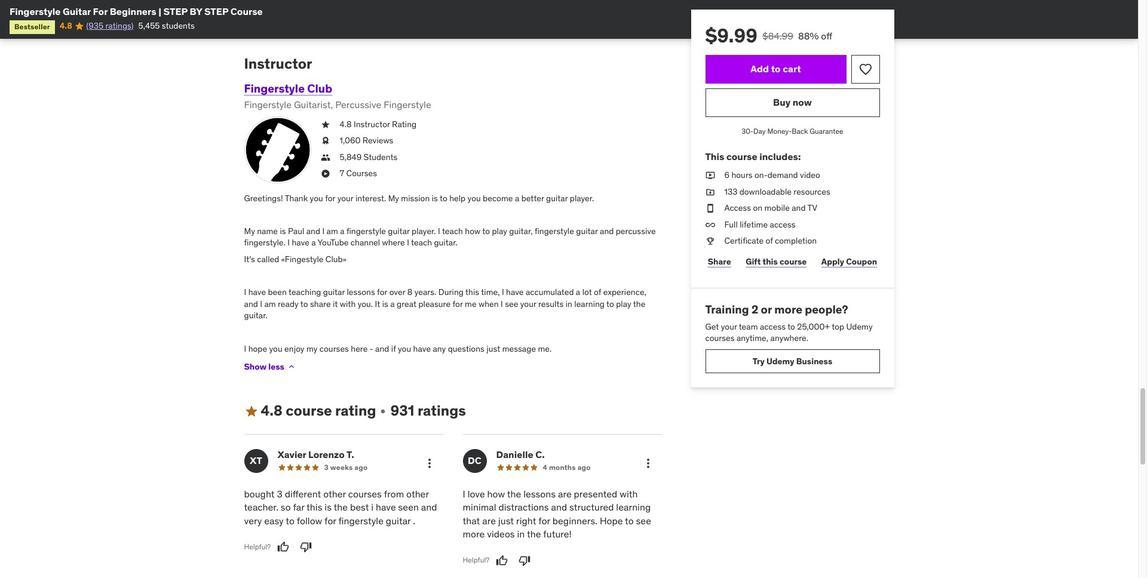 Task type: vqa. For each thing, say whether or not it's contained in the screenshot.
Learn inside Learn at your own pace, with lifetime access on mobile and desktop
no



Task type: describe. For each thing, give the bounding box(es) containing it.
less
[[268, 361, 284, 372]]

thank
[[285, 193, 308, 204]]

is right mission
[[432, 193, 438, 204]]

includes:
[[760, 150, 801, 162]]

i down paul
[[288, 237, 290, 248]]

me
[[465, 299, 477, 309]]

gift this course link
[[743, 250, 809, 274]]

top
[[832, 321, 844, 332]]

youtube
[[318, 237, 349, 248]]

xsmall image for 133 downloadable resources
[[705, 186, 715, 198]]

play inside my name is paul and i am a fingerstyle guitar player. i teach how to play guitar, fingerstyle guitar and percussive fingerstyle. i have a youtube channel where i teach guitar. it's called «fingestyle club»
[[492, 226, 507, 237]]

1 vertical spatial instructor
[[354, 119, 390, 129]]

1 vertical spatial course
[[780, 256, 807, 267]]

learning inside i have been teaching guitar lessons for over 8 years. during this time, i have accumulated a lot of experience, and i am ready to share it with you. it is a great pleasure for me when i see your results in learning to play the guitar.
[[574, 299, 605, 309]]

1 vertical spatial teach
[[411, 237, 432, 248]]

cart
[[783, 63, 801, 75]]

133 downloadable resources
[[724, 186, 830, 197]]

2 step from the left
[[204, 5, 228, 17]]

udemy inside training 2 or more people? get your team access to 25,000+ top udemy courses anytime, anywhere.
[[846, 321, 873, 332]]

the inside i have been teaching guitar lessons for over 8 years. during this time, i have accumulated a lot of experience, and i am ready to share it with you. it is a great pleasure for me when i see your results in learning to play the guitar.
[[633, 299, 646, 309]]

and inside from other teacher. so far this is the best i have seen and very easy to follow for fingerstyle guitar .
[[421, 502, 437, 513]]

0 vertical spatial of
[[766, 236, 773, 246]]

guitar left percussive
[[576, 226, 598, 237]]

you right if
[[398, 343, 411, 354]]

7 courses
[[340, 168, 377, 179]]

«fingestyle
[[281, 254, 324, 265]]

mark review by xavier lorenzo t. as helpful image
[[277, 541, 289, 553]]

4
[[543, 463, 547, 472]]

to down teaching
[[300, 299, 308, 309]]

accumulated
[[526, 287, 574, 298]]

paul
[[288, 226, 304, 237]]

see inside i love how the lessons are presented with minimal distractions and structured learning that are just right for beginners. hope to see more videos in the future!
[[636, 515, 651, 527]]

player. inside my name is paul and i am a fingerstyle guitar player. i teach how to play guitar, fingerstyle guitar and percussive fingerstyle. i have a youtube channel where i teach guitar. it's called «fingestyle club»
[[412, 226, 436, 237]]

when
[[479, 299, 499, 309]]

and left tv
[[792, 203, 806, 213]]

for inside i love how the lessons are presented with minimal distractions and structured learning that are just right for beginners. hope to see more videos in the future!
[[539, 515, 550, 527]]

more inside training 2 or more people? get your team access to 25,000+ top udemy courses anytime, anywhere.
[[774, 302, 802, 317]]

try udemy business link
[[705, 349, 880, 373]]

xsmall image for 4.8 instructor rating
[[321, 119, 330, 130]]

best
[[350, 502, 369, 513]]

here
[[351, 343, 368, 354]]

this course includes:
[[705, 150, 801, 162]]

during
[[438, 287, 464, 298]]

better
[[521, 193, 544, 204]]

ready
[[278, 299, 299, 309]]

a left youtube
[[311, 237, 316, 248]]

guitar up 'where'
[[388, 226, 410, 237]]

fingerstyle.
[[244, 237, 286, 248]]

months
[[549, 463, 576, 472]]

rating
[[335, 402, 376, 420]]

on
[[753, 203, 763, 213]]

follow
[[297, 515, 322, 527]]

xsmall image for 1,060 reviews
[[321, 135, 330, 147]]

have left been
[[248, 287, 266, 298]]

ago for xavier lorenzo t.
[[355, 463, 368, 472]]

course for includes:
[[726, 150, 757, 162]]

and right -
[[375, 343, 389, 354]]

5,455
[[138, 21, 160, 31]]

teacher.
[[244, 502, 278, 513]]

i left been
[[244, 287, 246, 298]]

0 vertical spatial my
[[388, 193, 399, 204]]

guitar. inside my name is paul and i am a fingerstyle guitar player. i teach how to play guitar, fingerstyle guitar and percussive fingerstyle. i have a youtube channel where i teach guitar. it's called «fingestyle club»
[[434, 237, 458, 248]]

results
[[538, 299, 564, 309]]

share button
[[705, 250, 734, 274]]

wishlist image
[[858, 62, 873, 76]]

beginners
[[110, 5, 156, 17]]

guitar,
[[509, 226, 533, 237]]

see inside i have been teaching guitar lessons for over 8 years. during this time, i have accumulated a lot of experience, and i am ready to share it with you. it is a great pleasure for me when i see your results in learning to play the guitar.
[[505, 299, 518, 309]]

4.8 for 4.8 instructor rating
[[340, 119, 352, 129]]

questions
[[448, 343, 485, 354]]

and left percussive
[[600, 226, 614, 237]]

courses up best
[[348, 488, 382, 500]]

you right help
[[468, 193, 481, 204]]

with inside i have been teaching guitar lessons for over 8 years. during this time, i have accumulated a lot of experience, and i am ready to share it with you. it is a great pleasure for me when i see your results in learning to play the guitar.
[[340, 299, 356, 309]]

this inside from other teacher. so far this is the best i have seen and very easy to follow for fingerstyle guitar .
[[307, 502, 322, 513]]

team
[[739, 321, 758, 332]]

ratings
[[418, 402, 466, 420]]

i down greetings! thank you for your interest. my mission is to help you become a better guitar player.
[[438, 226, 440, 237]]

teaching
[[289, 287, 321, 298]]

have left any
[[413, 343, 431, 354]]

you right thank
[[310, 193, 323, 204]]

certificate of completion
[[724, 236, 817, 246]]

25,000+
[[797, 321, 830, 332]]

over
[[389, 287, 405, 298]]

buy now button
[[705, 88, 880, 117]]

students
[[364, 152, 398, 162]]

try udemy business
[[753, 356, 832, 367]]

off
[[821, 30, 832, 42]]

xsmall image inside show less button
[[287, 362, 296, 372]]

ago for danielle c.
[[578, 463, 591, 472]]

demand
[[768, 170, 798, 180]]

fingerstyle club image
[[244, 116, 311, 183]]

3 weeks ago
[[324, 463, 368, 472]]

xsmall image for certificate of completion
[[705, 236, 715, 247]]

additional actions for review by danielle c. image
[[641, 456, 655, 471]]

i
[[371, 502, 374, 513]]

money-
[[767, 127, 792, 136]]

pleasure
[[418, 299, 451, 309]]

percussive
[[616, 226, 656, 237]]

0 horizontal spatial are
[[482, 515, 496, 527]]

i right 'where'
[[407, 237, 409, 248]]

your inside i have been teaching guitar lessons for over 8 years. during this time, i have accumulated a lot of experience, and i am ready to share it with you. it is a great pleasure for me when i see your results in learning to play the guitar.
[[520, 299, 536, 309]]

$9.99
[[705, 23, 758, 48]]

30-
[[742, 127, 753, 136]]

a left "better"
[[515, 193, 519, 204]]

apply
[[821, 256, 844, 267]]

guitar inside i have been teaching guitar lessons for over 8 years. during this time, i have accumulated a lot of experience, and i am ready to share it with you. it is a great pleasure for me when i see your results in learning to play the guitar.
[[323, 287, 345, 298]]

fingerstyle up channel
[[347, 226, 386, 237]]

i right the time,
[[502, 287, 504, 298]]

hope
[[248, 343, 267, 354]]

very
[[244, 515, 262, 527]]

0 vertical spatial player.
[[570, 193, 594, 204]]

courses inside training 2 or more people? get your team access to 25,000+ top udemy courses anytime, anywhere.
[[705, 333, 735, 344]]

4 months ago
[[543, 463, 591, 472]]

by
[[190, 5, 202, 17]]

easy
[[264, 515, 284, 527]]

additional actions for review by xavier lorenzo t. image
[[422, 456, 436, 471]]

mark review by danielle c. as unhelpful image
[[519, 555, 531, 567]]

love
[[468, 488, 485, 500]]

other inside from other teacher. so far this is the best i have seen and very easy to follow for fingerstyle guitar .
[[406, 488, 429, 500]]

full
[[724, 219, 738, 230]]

share
[[310, 299, 331, 309]]

different
[[285, 488, 321, 500]]

this inside gift this course link
[[763, 256, 778, 267]]

access
[[724, 203, 751, 213]]

and inside i have been teaching guitar lessons for over 8 years. during this time, i have accumulated a lot of experience, and i am ready to share it with you. it is a great pleasure for me when i see your results in learning to play the guitar.
[[244, 299, 258, 309]]

my name is paul and i am a fingerstyle guitar player. i teach how to play guitar, fingerstyle guitar and percussive fingerstyle. i have a youtube channel where i teach guitar. it's called «fingestyle club»
[[244, 226, 656, 265]]

1 horizontal spatial 3
[[324, 463, 329, 472]]

$9.99 $84.99 88% off
[[705, 23, 832, 48]]

to inside my name is paul and i am a fingerstyle guitar player. i teach how to play guitar, fingerstyle guitar and percussive fingerstyle. i have a youtube channel where i teach guitar. it's called «fingestyle club»
[[482, 226, 490, 237]]

(935
[[86, 21, 103, 31]]

t.
[[347, 449, 354, 461]]

fingerstyle right guitar,
[[535, 226, 574, 237]]

business
[[796, 356, 832, 367]]

far
[[293, 502, 304, 513]]

0 horizontal spatial 3
[[277, 488, 282, 500]]

courses right my
[[320, 343, 349, 354]]

of inside i have been teaching guitar lessons for over 8 years. during this time, i have accumulated a lot of experience, and i am ready to share it with you. it is a great pleasure for me when i see your results in learning to play the guitar.
[[594, 287, 601, 298]]

structured
[[569, 502, 614, 513]]

fingerstyle up bestseller
[[10, 5, 61, 17]]

a up youtube
[[340, 226, 344, 237]]

xt
[[250, 455, 262, 467]]

8
[[407, 287, 412, 298]]

xsmall image left "931" on the bottom left of the page
[[378, 407, 388, 416]]

and inside i love how the lessons are presented with minimal distractions and structured learning that are just right for beginners. hope to see more videos in the future!
[[551, 502, 567, 513]]

mission
[[401, 193, 430, 204]]

0 vertical spatial teach
[[442, 226, 463, 237]]

$84.99
[[762, 30, 793, 42]]

so
[[281, 502, 291, 513]]

xsmall image for 5,849 students
[[321, 152, 330, 163]]

1 other from the left
[[323, 488, 346, 500]]

future!
[[543, 528, 572, 540]]

presented
[[574, 488, 617, 500]]

try
[[753, 356, 765, 367]]

time,
[[481, 287, 500, 298]]



Task type: locate. For each thing, give the bounding box(es) containing it.
have inside my name is paul and i am a fingerstyle guitar player. i teach how to play guitar, fingerstyle guitar and percussive fingerstyle. i have a youtube channel where i teach guitar. it's called «fingestyle club»
[[292, 237, 309, 248]]

0 horizontal spatial helpful?
[[244, 542, 271, 551]]

mark review by xavier lorenzo t. as unhelpful image
[[300, 541, 312, 553]]

anywhere.
[[770, 333, 808, 344]]

1 vertical spatial learning
[[616, 502, 651, 513]]

xsmall image up share
[[705, 236, 715, 247]]

have
[[292, 237, 309, 248], [248, 287, 266, 298], [506, 287, 524, 298], [413, 343, 431, 354], [376, 502, 396, 513]]

is inside from other teacher. so far this is the best i have seen and very easy to follow for fingerstyle guitar .
[[325, 502, 332, 513]]

1 vertical spatial are
[[482, 515, 496, 527]]

helpful? for dc
[[463, 556, 489, 565]]

|
[[158, 5, 161, 17]]

danielle
[[496, 449, 533, 461]]

mark review by danielle c. as helpful image
[[496, 555, 508, 567]]

see right when
[[505, 299, 518, 309]]

1 horizontal spatial my
[[388, 193, 399, 204]]

it
[[375, 299, 380, 309]]

your
[[337, 193, 353, 204], [520, 299, 536, 309], [721, 321, 737, 332]]

0 vertical spatial in
[[566, 299, 572, 309]]

share
[[708, 256, 731, 267]]

1 horizontal spatial teach
[[442, 226, 463, 237]]

1 vertical spatial 4.8
[[340, 119, 352, 129]]

xsmall image
[[321, 119, 330, 130], [321, 135, 330, 147], [321, 168, 330, 180], [705, 203, 715, 214], [705, 219, 715, 231], [705, 236, 715, 247], [378, 407, 388, 416]]

for right thank
[[325, 193, 335, 204]]

0 vertical spatial see
[[505, 299, 518, 309]]

fingerstyle club fingerstyle guitarist, percussive fingerstyle
[[244, 82, 431, 111]]

seen
[[398, 502, 419, 513]]

more right or
[[774, 302, 802, 317]]

to
[[771, 63, 781, 75], [440, 193, 447, 204], [482, 226, 490, 237], [300, 299, 308, 309], [607, 299, 614, 309], [788, 321, 795, 332], [286, 515, 294, 527], [625, 515, 634, 527]]

been
[[268, 287, 287, 298]]

access down the mobile
[[770, 219, 796, 230]]

guitar
[[63, 5, 91, 17]]

courses down get
[[705, 333, 735, 344]]

1 horizontal spatial with
[[620, 488, 638, 500]]

fingerstyle down best
[[339, 515, 384, 527]]

2 vertical spatial course
[[286, 402, 332, 420]]

message
[[502, 343, 536, 354]]

1,060
[[340, 135, 361, 146]]

for
[[325, 193, 335, 204], [377, 287, 387, 298], [453, 299, 463, 309], [324, 515, 336, 527], [539, 515, 550, 527]]

0 vertical spatial am
[[327, 226, 338, 237]]

bought 3 different other courses
[[244, 488, 382, 500]]

0 horizontal spatial udemy
[[766, 356, 794, 367]]

fingerstyle up guitarist,
[[244, 82, 305, 96]]

xsmall image left 5,849 at the left
[[321, 152, 330, 163]]

30-day money-back guarantee
[[742, 127, 843, 136]]

player.
[[570, 193, 594, 204], [412, 226, 436, 237]]

guitar
[[546, 193, 568, 204], [388, 226, 410, 237], [576, 226, 598, 237], [323, 287, 345, 298], [386, 515, 411, 527]]

ago right the months
[[578, 463, 591, 472]]

4.8 for 4.8
[[60, 21, 72, 31]]

students
[[162, 21, 195, 31]]

udemy right try
[[766, 356, 794, 367]]

i up youtube
[[322, 226, 325, 237]]

0 vertical spatial guitar.
[[434, 237, 458, 248]]

medium image
[[244, 404, 258, 419]]

become
[[483, 193, 513, 204]]

to down "experience,"
[[607, 299, 614, 309]]

play
[[492, 226, 507, 237], [616, 299, 631, 309]]

anytime,
[[737, 333, 768, 344]]

1 horizontal spatial step
[[204, 5, 228, 17]]

0 horizontal spatial lessons
[[347, 287, 375, 298]]

and left ready
[[244, 299, 258, 309]]

0 horizontal spatial other
[[323, 488, 346, 500]]

i left ready
[[260, 299, 262, 309]]

for right "follow" at left
[[324, 515, 336, 527]]

0 vertical spatial access
[[770, 219, 796, 230]]

step
[[163, 5, 188, 17], [204, 5, 228, 17]]

mobile
[[765, 203, 790, 213]]

with right it
[[340, 299, 356, 309]]

1 vertical spatial with
[[620, 488, 638, 500]]

1 horizontal spatial instructor
[[354, 119, 390, 129]]

am down been
[[264, 299, 276, 309]]

for up it
[[377, 287, 387, 298]]

ago right weeks
[[355, 463, 368, 472]]

88%
[[798, 30, 819, 42]]

1 horizontal spatial guitar.
[[434, 237, 458, 248]]

2 horizontal spatial your
[[721, 321, 737, 332]]

helpful? for xt
[[244, 542, 271, 551]]

0 horizontal spatial this
[[307, 502, 322, 513]]

0 horizontal spatial instructor
[[244, 54, 312, 73]]

0 horizontal spatial in
[[517, 528, 525, 540]]

for left me on the left
[[453, 299, 463, 309]]

or
[[761, 302, 772, 317]]

have inside from other teacher. so far this is the best i have seen and very easy to follow for fingerstyle guitar .
[[376, 502, 396, 513]]

channel
[[351, 237, 380, 248]]

0 horizontal spatial of
[[594, 287, 601, 298]]

0 vertical spatial with
[[340, 299, 356, 309]]

1 horizontal spatial play
[[616, 299, 631, 309]]

1 horizontal spatial see
[[636, 515, 651, 527]]

1 vertical spatial am
[[264, 299, 276, 309]]

xsmall image left 7
[[321, 168, 330, 180]]

and right seen
[[421, 502, 437, 513]]

is right it
[[382, 299, 388, 309]]

xsmall image for 7 courses
[[321, 168, 330, 180]]

0 horizontal spatial teach
[[411, 237, 432, 248]]

1 vertical spatial udemy
[[766, 356, 794, 367]]

0 horizontal spatial how
[[465, 226, 481, 237]]

your right get
[[721, 321, 737, 332]]

instructor
[[244, 54, 312, 73], [354, 119, 390, 129]]

for inside from other teacher. so far this is the best i have seen and very easy to follow for fingerstyle guitar .
[[324, 515, 336, 527]]

1 horizontal spatial your
[[520, 299, 536, 309]]

this down bought 3 different other courses
[[307, 502, 322, 513]]

2 vertical spatial this
[[307, 502, 322, 513]]

1 vertical spatial lessons
[[523, 488, 556, 500]]

lessons inside i love how the lessons are presented with minimal distractions and structured learning that are just right for beginners. hope to see more videos in the future!
[[523, 488, 556, 500]]

greetings!
[[244, 193, 283, 204]]

1 vertical spatial 3
[[277, 488, 282, 500]]

in inside i have been teaching guitar lessons for over 8 years. during this time, i have accumulated a lot of experience, and i am ready to share it with you. it is a great pleasure for me when i see your results in learning to play the guitar.
[[566, 299, 572, 309]]

other down weeks
[[323, 488, 346, 500]]

my
[[306, 343, 318, 354]]

teach down help
[[442, 226, 463, 237]]

1 vertical spatial helpful?
[[463, 556, 489, 565]]

0 vertical spatial lessons
[[347, 287, 375, 298]]

i left hope
[[244, 343, 246, 354]]

to inside button
[[771, 63, 781, 75]]

more down "that"
[[463, 528, 485, 540]]

0 horizontal spatial step
[[163, 5, 188, 17]]

beginners.
[[553, 515, 597, 527]]

show less button
[[244, 355, 296, 379]]

1 vertical spatial play
[[616, 299, 631, 309]]

guitar inside from other teacher. so far this is the best i have seen and very easy to follow for fingerstyle guitar .
[[386, 515, 411, 527]]

0 vertical spatial play
[[492, 226, 507, 237]]

now
[[793, 96, 812, 108]]

4.8 down the guitar
[[60, 21, 72, 31]]

right
[[516, 515, 536, 527]]

1 vertical spatial your
[[520, 299, 536, 309]]

just left message
[[487, 343, 500, 354]]

other up seen
[[406, 488, 429, 500]]

0 vertical spatial instructor
[[244, 54, 312, 73]]

have right the i
[[376, 502, 396, 513]]

xsmall image for full lifetime access
[[705, 219, 715, 231]]

0 vertical spatial just
[[487, 343, 500, 354]]

lessons inside i have been teaching guitar lessons for over 8 years. during this time, i have accumulated a lot of experience, and i am ready to share it with you. it is a great pleasure for me when i see your results in learning to play the guitar.
[[347, 287, 375, 298]]

to left help
[[440, 193, 447, 204]]

a down the over
[[390, 299, 395, 309]]

0 horizontal spatial am
[[264, 299, 276, 309]]

greetings! thank you for your interest. my mission is to help you become a better guitar player.
[[244, 193, 594, 204]]

1 vertical spatial more
[[463, 528, 485, 540]]

to left cart
[[771, 63, 781, 75]]

xsmall image for access on mobile and tv
[[705, 203, 715, 214]]

1 vertical spatial this
[[465, 287, 479, 298]]

where
[[382, 237, 405, 248]]

video
[[800, 170, 820, 180]]

1 horizontal spatial player.
[[570, 193, 594, 204]]

0 horizontal spatial your
[[337, 193, 353, 204]]

0 horizontal spatial ago
[[355, 463, 368, 472]]

udemy right top
[[846, 321, 873, 332]]

tv
[[808, 203, 817, 213]]

training
[[705, 302, 749, 317]]

guitar. inside i have been teaching guitar lessons for over 8 years. during this time, i have accumulated a lot of experience, and i am ready to share it with you. it is a great pleasure for me when i see your results in learning to play the guitar.
[[244, 310, 268, 321]]

i right when
[[501, 299, 503, 309]]

0 horizontal spatial see
[[505, 299, 518, 309]]

0 vertical spatial udemy
[[846, 321, 873, 332]]

to inside training 2 or more people? get your team access to 25,000+ top udemy courses anytime, anywhere.
[[788, 321, 795, 332]]

learning down lot
[[574, 299, 605, 309]]

0 horizontal spatial guitar.
[[244, 310, 268, 321]]

1 vertical spatial guitar.
[[244, 310, 268, 321]]

access inside training 2 or more people? get your team access to 25,000+ top udemy courses anytime, anywhere.
[[760, 321, 786, 332]]

1 horizontal spatial of
[[766, 236, 773, 246]]

the inside from other teacher. so far this is the best i have seen and very easy to follow for fingerstyle guitar .
[[334, 502, 348, 513]]

and right paul
[[306, 226, 320, 237]]

2 vertical spatial your
[[721, 321, 737, 332]]

downloadable
[[740, 186, 792, 197]]

course for rating
[[286, 402, 332, 420]]

the down right
[[527, 528, 541, 540]]

to inside i love how the lessons are presented with minimal distractions and structured learning that are just right for beginners. hope to see more videos in the future!
[[625, 515, 634, 527]]

have down paul
[[292, 237, 309, 248]]

4.8 for 4.8 course rating
[[261, 402, 282, 420]]

xavier lorenzo t.
[[278, 449, 354, 461]]

how inside my name is paul and i am a fingerstyle guitar player. i teach how to play guitar, fingerstyle guitar and percussive fingerstyle. i have a youtube channel where i teach guitar. it's called «fingestyle club»
[[465, 226, 481, 237]]

1 horizontal spatial are
[[558, 488, 572, 500]]

0 vertical spatial this
[[763, 256, 778, 267]]

1 horizontal spatial 4.8
[[261, 402, 282, 420]]

instructor up fingerstyle club link
[[244, 54, 312, 73]]

percussive
[[335, 99, 381, 111]]

is down bought 3 different other courses
[[325, 502, 332, 513]]

4.8 instructor rating
[[340, 119, 417, 129]]

how inside i love how the lessons are presented with minimal distractions and structured learning that are just right for beginners. hope to see more videos in the future!
[[487, 488, 505, 500]]

2 horizontal spatial 4.8
[[340, 119, 352, 129]]

club
[[307, 82, 332, 96]]

(935 ratings)
[[86, 21, 134, 31]]

lessons up you.
[[347, 287, 375, 298]]

2 horizontal spatial this
[[763, 256, 778, 267]]

just inside i love how the lessons are presented with minimal distractions and structured learning that are just right for beginners. hope to see more videos in the future!
[[498, 515, 514, 527]]

coupon
[[846, 256, 877, 267]]

access on mobile and tv
[[724, 203, 817, 213]]

udemy
[[846, 321, 873, 332], [766, 356, 794, 367]]

your left results
[[520, 299, 536, 309]]

to left guitar,
[[482, 226, 490, 237]]

you up less
[[269, 343, 282, 354]]

helpful? left mark review by danielle c. as helpful icon
[[463, 556, 489, 565]]

-
[[370, 343, 373, 354]]

this inside i have been teaching guitar lessons for over 8 years. during this time, i have accumulated a lot of experience, and i am ready to share it with you. it is a great pleasure for me when i see your results in learning to play the guitar.
[[465, 287, 479, 298]]

1 vertical spatial access
[[760, 321, 786, 332]]

0 horizontal spatial play
[[492, 226, 507, 237]]

is inside i have been teaching guitar lessons for over 8 years. during this time, i have accumulated a lot of experience, and i am ready to share it with you. it is a great pleasure for me when i see your results in learning to play the guitar.
[[382, 299, 388, 309]]

access down or
[[760, 321, 786, 332]]

xsmall image right less
[[287, 362, 296, 372]]

0 horizontal spatial more
[[463, 528, 485, 540]]

guitar right "better"
[[546, 193, 568, 204]]

your down 7
[[337, 193, 353, 204]]

learning inside i love how the lessons are presented with minimal distractions and structured learning that are just right for beginners. hope to see more videos in the future!
[[616, 502, 651, 513]]

course
[[726, 150, 757, 162], [780, 256, 807, 267], [286, 402, 332, 420]]

how right love
[[487, 488, 505, 500]]

ratings)
[[105, 21, 134, 31]]

day
[[753, 127, 766, 136]]

are down 4 months ago
[[558, 488, 572, 500]]

1 horizontal spatial other
[[406, 488, 429, 500]]

a
[[515, 193, 519, 204], [340, 226, 344, 237], [311, 237, 316, 248], [576, 287, 580, 298], [390, 299, 395, 309]]

fingerstyle inside from other teacher. so far this is the best i have seen and very easy to follow for fingerstyle guitar .
[[339, 515, 384, 527]]

1 horizontal spatial this
[[465, 287, 479, 298]]

1 horizontal spatial ago
[[578, 463, 591, 472]]

3 up so
[[277, 488, 282, 500]]

it
[[333, 299, 338, 309]]

of
[[766, 236, 773, 246], [594, 287, 601, 298]]

this up me on the left
[[465, 287, 479, 298]]

guitar up it
[[323, 287, 345, 298]]

courses
[[346, 168, 377, 179]]

0 horizontal spatial learning
[[574, 299, 605, 309]]

4.8 up 1,060
[[340, 119, 352, 129]]

931
[[390, 402, 414, 420]]

xsmall image left 6
[[705, 170, 715, 181]]

more inside i love how the lessons are presented with minimal distractions and structured learning that are just right for beginners. hope to see more videos in the future!
[[463, 528, 485, 540]]

.
[[413, 515, 415, 527]]

5,455 students
[[138, 21, 195, 31]]

1 vertical spatial how
[[487, 488, 505, 500]]

guitarist,
[[294, 99, 333, 111]]

am inside my name is paul and i am a fingerstyle guitar player. i teach how to play guitar, fingerstyle guitar and percussive fingerstyle. i have a youtube channel where i teach guitar. it's called «fingestyle club»
[[327, 226, 338, 237]]

2 other from the left
[[406, 488, 429, 500]]

is inside my name is paul and i am a fingerstyle guitar player. i teach how to play guitar, fingerstyle guitar and percussive fingerstyle. i have a youtube channel where i teach guitar. it's called «fingestyle club»
[[280, 226, 286, 237]]

the down "experience,"
[[633, 299, 646, 309]]

to down so
[[286, 515, 294, 527]]

0 vertical spatial helpful?
[[244, 542, 271, 551]]

show
[[244, 361, 267, 372]]

0 vertical spatial more
[[774, 302, 802, 317]]

1 ago from the left
[[355, 463, 368, 472]]

courses
[[705, 333, 735, 344], [320, 343, 349, 354], [348, 488, 382, 500]]

lot
[[582, 287, 592, 298]]

see right "hope"
[[636, 515, 651, 527]]

a left lot
[[576, 287, 580, 298]]

me.
[[538, 343, 552, 354]]

6 hours on-demand video
[[724, 170, 820, 180]]

0 horizontal spatial with
[[340, 299, 356, 309]]

the
[[633, 299, 646, 309], [507, 488, 521, 500], [334, 502, 348, 513], [527, 528, 541, 540]]

lifetime
[[740, 219, 768, 230]]

0 vertical spatial 3
[[324, 463, 329, 472]]

in inside i love how the lessons are presented with minimal distractions and structured learning that are just right for beginners. hope to see more videos in the future!
[[517, 528, 525, 540]]

1 vertical spatial in
[[517, 528, 525, 540]]

xsmall image left full
[[705, 219, 715, 231]]

0 horizontal spatial 4.8
[[60, 21, 72, 31]]

of down full lifetime access
[[766, 236, 773, 246]]

fingerstyle up rating
[[384, 99, 431, 111]]

1 horizontal spatial course
[[726, 150, 757, 162]]

the left best
[[334, 502, 348, 513]]

is
[[432, 193, 438, 204], [280, 226, 286, 237], [382, 299, 388, 309], [325, 502, 332, 513]]

0 vertical spatial your
[[337, 193, 353, 204]]

name
[[257, 226, 278, 237]]

0 horizontal spatial course
[[286, 402, 332, 420]]

have right the time,
[[506, 287, 524, 298]]

1 vertical spatial my
[[244, 226, 255, 237]]

and
[[792, 203, 806, 213], [306, 226, 320, 237], [600, 226, 614, 237], [244, 299, 258, 309], [375, 343, 389, 354], [421, 502, 437, 513], [551, 502, 567, 513]]

4.8 right 'medium' image
[[261, 402, 282, 420]]

0 horizontal spatial player.
[[412, 226, 436, 237]]

my inside my name is paul and i am a fingerstyle guitar player. i teach how to play guitar, fingerstyle guitar and percussive fingerstyle. i have a youtube channel where i teach guitar. it's called «fingestyle club»
[[244, 226, 255, 237]]

your inside training 2 or more people? get your team access to 25,000+ top udemy courses anytime, anywhere.
[[721, 321, 737, 332]]

1 horizontal spatial in
[[566, 299, 572, 309]]

course up xavier lorenzo t.
[[286, 402, 332, 420]]

interest.
[[355, 193, 386, 204]]

you
[[310, 193, 323, 204], [468, 193, 481, 204], [269, 343, 282, 354], [398, 343, 411, 354]]

completion
[[775, 236, 817, 246]]

this right the gift
[[763, 256, 778, 267]]

are down minimal
[[482, 515, 496, 527]]

fingerstyle down fingerstyle club link
[[244, 99, 292, 111]]

my left mission
[[388, 193, 399, 204]]

to inside from other teacher. so far this is the best i have seen and very easy to follow for fingerstyle guitar .
[[286, 515, 294, 527]]

learning up "hope"
[[616, 502, 651, 513]]

player. down greetings! thank you for your interest. my mission is to help you become a better guitar player.
[[412, 226, 436, 237]]

with inside i love how the lessons are presented with minimal distractions and structured learning that are just right for beginners. hope to see more videos in the future!
[[620, 488, 638, 500]]

1 vertical spatial player.
[[412, 226, 436, 237]]

1 horizontal spatial more
[[774, 302, 802, 317]]

i inside i love how the lessons are presented with minimal distractions and structured learning that are just right for beginners. hope to see more videos in the future!
[[463, 488, 465, 500]]

the up distractions
[[507, 488, 521, 500]]

1 step from the left
[[163, 5, 188, 17]]

0 vertical spatial are
[[558, 488, 572, 500]]

help
[[449, 193, 466, 204]]

3
[[324, 463, 329, 472], [277, 488, 282, 500]]

on-
[[755, 170, 768, 180]]

udemy inside "link"
[[766, 356, 794, 367]]

hours
[[732, 170, 753, 180]]

am inside i have been teaching guitar lessons for over 8 years. during this time, i have accumulated a lot of experience, and i am ready to share it with you. it is a great pleasure for me when i see your results in learning to play the guitar.
[[264, 299, 276, 309]]

2 ago from the left
[[578, 463, 591, 472]]

1 horizontal spatial helpful?
[[463, 556, 489, 565]]

in down right
[[517, 528, 525, 540]]

0 vertical spatial learning
[[574, 299, 605, 309]]

helpful? left mark review by xavier lorenzo t. as helpful "image"
[[244, 542, 271, 551]]

enjoy
[[284, 343, 304, 354]]

training 2 or more people? get your team access to 25,000+ top udemy courses anytime, anywhere.
[[705, 302, 873, 344]]

2 vertical spatial 4.8
[[261, 402, 282, 420]]

1 vertical spatial just
[[498, 515, 514, 527]]

0 vertical spatial course
[[726, 150, 757, 162]]

guitar. down help
[[434, 237, 458, 248]]

course down "completion"
[[780, 256, 807, 267]]

xsmall image for 6 hours on-demand video
[[705, 170, 715, 181]]

gift this course
[[746, 256, 807, 267]]

1 horizontal spatial am
[[327, 226, 338, 237]]

2 horizontal spatial course
[[780, 256, 807, 267]]

play inside i have been teaching guitar lessons for over 8 years. during this time, i have accumulated a lot of experience, and i am ready to share it with you. it is a great pleasure for me when i see your results in learning to play the guitar.
[[616, 299, 631, 309]]

xsmall image
[[321, 152, 330, 163], [705, 170, 715, 181], [705, 186, 715, 198], [287, 362, 296, 372]]



